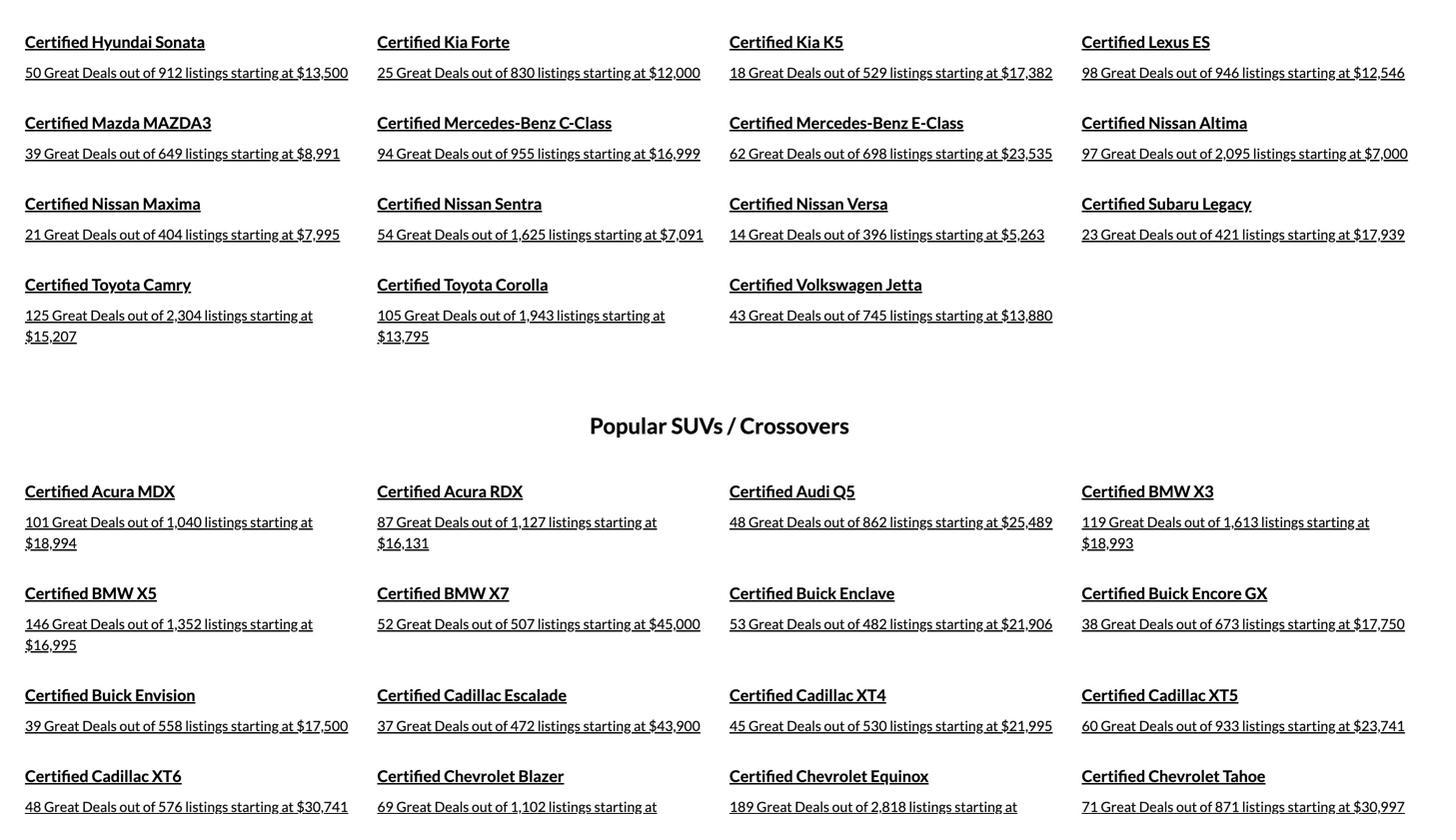 Task type: locate. For each thing, give the bounding box(es) containing it.
404
[[158, 226, 183, 243]]

listings inside 125 great deals out of 2,304 listings starting at $15,207
[[204, 307, 248, 324]]

at for certified buick envision
[[281, 718, 294, 735]]

mazda
[[92, 113, 140, 132]]

starting left $5,263
[[936, 226, 984, 243]]

deals down the certified hyundai sonata
[[82, 64, 117, 81]]

certified up 21
[[25, 194, 89, 213]]

listings for certified mazda mazda3
[[185, 145, 228, 162]]

great right 62
[[749, 145, 784, 162]]

certified toyota camry
[[25, 275, 191, 294]]

listings down c-
[[538, 145, 581, 162]]

starting for certified nissan versa
[[936, 226, 984, 243]]

1 mercedes- from the left
[[444, 113, 521, 132]]

2 horizontal spatial buick
[[1149, 584, 1189, 603]]

great right "94"
[[396, 145, 432, 162]]

chevrolet inside 'link'
[[1149, 767, 1220, 786]]

deals for certified bmw x3
[[1148, 514, 1182, 531]]

starting left $43,900
[[583, 718, 631, 735]]

out left "530"
[[824, 718, 845, 735]]

great up $13,795
[[404, 307, 440, 324]]

at inside 125 great deals out of 2,304 listings starting at $15,207
[[301, 307, 313, 324]]

deals down the certified cadillac escalade on the bottom of page
[[435, 718, 469, 735]]

of inside 119 great deals out of 1,613 listings starting at $18,993
[[1208, 514, 1221, 531]]

great inside 146 great deals out of 1,352 listings starting at $16,995
[[52, 616, 88, 633]]

starting inside 119 great deals out of 1,613 listings starting at $18,993
[[1307, 514, 1355, 531]]

at inside 101 great deals out of 1,040 listings starting at $18,994
[[301, 514, 313, 531]]

of for certified cadillac xt5
[[1200, 718, 1213, 735]]

listings inside 119 great deals out of 1,613 listings starting at $18,993
[[1262, 514, 1305, 531]]

gx
[[1245, 584, 1268, 603]]

out
[[120, 64, 140, 81], [472, 64, 493, 81], [824, 64, 845, 81], [1177, 64, 1198, 81], [120, 145, 140, 162], [472, 145, 493, 162], [824, 145, 845, 162], [1177, 145, 1198, 162], [120, 226, 140, 243], [472, 226, 493, 243], [824, 226, 845, 243], [1177, 226, 1198, 243], [128, 307, 148, 324], [480, 307, 501, 324], [824, 307, 845, 324], [128, 514, 148, 531], [472, 514, 493, 531], [824, 514, 845, 531], [1185, 514, 1206, 531], [128, 616, 148, 633], [472, 616, 493, 633], [824, 616, 845, 633], [1177, 616, 1198, 633], [120, 718, 140, 735], [472, 718, 493, 735], [824, 718, 845, 735], [1177, 718, 1198, 735]]

buick left "envision"
[[92, 686, 132, 705]]

listings right 472
[[538, 718, 581, 735]]

starting for certified nissan maxima
[[231, 226, 279, 243]]

deals down certified lexus es
[[1139, 64, 1174, 81]]

great inside 125 great deals out of 2,304 listings starting at $15,207
[[52, 307, 88, 324]]

great right 38
[[1101, 616, 1137, 633]]

great up $18,993
[[1109, 514, 1145, 531]]

great for certified acura mdx
[[52, 514, 88, 531]]

certified up 52
[[377, 584, 441, 603]]

starting for certified cadillac xt5
[[1288, 718, 1336, 735]]

buick left enclave
[[797, 584, 837, 603]]

deals for certified mercedes-benz c-class
[[435, 145, 469, 162]]

1 acura from the left
[[92, 482, 134, 501]]

1 chevrolet from the left
[[444, 767, 515, 786]]

certified mercedes-benz c-class
[[377, 113, 612, 132]]

great for certified bmw x7
[[396, 616, 432, 633]]

out for certified toyota corolla
[[480, 307, 501, 324]]

at for certified buick enclave
[[986, 616, 999, 633]]

starting left $8,991
[[231, 145, 279, 162]]

2,304
[[166, 307, 202, 324]]

1 horizontal spatial acura
[[444, 482, 487, 501]]

starting right 1,613
[[1307, 514, 1355, 531]]

3 chevrolet from the left
[[1149, 767, 1220, 786]]

529
[[863, 64, 887, 81]]

0 horizontal spatial class
[[575, 113, 612, 132]]

starting inside 125 great deals out of 2,304 listings starting at $15,207
[[250, 307, 298, 324]]

of inside 146 great deals out of 1,352 listings starting at $16,995
[[151, 616, 164, 633]]

corolla
[[496, 275, 548, 294]]

at for certified cadillac xt5
[[1339, 718, 1351, 735]]

deals for certified cadillac escalade
[[435, 718, 469, 735]]

listings inside 146 great deals out of 1,352 listings starting at $16,995
[[204, 616, 248, 633]]

great for certified mercedes-benz c-class
[[396, 145, 432, 162]]

1 horizontal spatial class
[[927, 113, 964, 132]]

chevrolet down "530"
[[797, 767, 868, 786]]

of left 673
[[1200, 616, 1213, 633]]

certified for certified nissan versa
[[730, 194, 793, 213]]

out down x3
[[1185, 514, 1206, 531]]

great for certified nissan sentra
[[396, 226, 432, 243]]

buick
[[797, 584, 837, 603], [1149, 584, 1189, 603], [92, 686, 132, 705]]

bmw left x5 at the left bottom of the page
[[92, 584, 134, 603]]

of for certified hyundai sonata
[[143, 64, 156, 81]]

certified for certified nissan maxima
[[25, 194, 89, 213]]

great inside 101 great deals out of 1,040 listings starting at $18,994
[[52, 514, 88, 531]]

at
[[281, 64, 294, 81], [634, 64, 646, 81], [986, 64, 999, 81], [1339, 64, 1351, 81], [281, 145, 294, 162], [634, 145, 646, 162], [986, 145, 999, 162], [1350, 145, 1362, 162], [281, 226, 294, 243], [645, 226, 657, 243], [986, 226, 999, 243], [1339, 226, 1351, 243], [301, 307, 313, 324], [653, 307, 665, 324], [986, 307, 999, 324], [301, 514, 313, 531], [645, 514, 657, 531], [986, 514, 999, 531], [1358, 514, 1370, 531], [301, 616, 313, 633], [634, 616, 646, 633], [986, 616, 999, 633], [1339, 616, 1351, 633], [281, 718, 294, 735], [634, 718, 646, 735], [986, 718, 999, 735], [1339, 718, 1351, 735]]

deals down certified acura rdx
[[435, 514, 469, 531]]

listings for certified audi q5
[[890, 514, 933, 531]]

deals for certified buick encore gx
[[1139, 616, 1174, 633]]

certified for certified acura mdx
[[25, 482, 89, 501]]

deals inside 87 great deals out of 1,127 listings starting at $16,131
[[435, 514, 469, 531]]

472
[[511, 718, 535, 735]]

of for certified nissan versa
[[848, 226, 860, 243]]

of left 955
[[495, 145, 508, 162]]

benz
[[521, 113, 556, 132], [873, 113, 909, 132]]

of left 745
[[848, 307, 860, 324]]

of inside 125 great deals out of 2,304 listings starting at $15,207
[[151, 307, 164, 324]]

starting right 1,943
[[603, 307, 650, 324]]

great down "certified mazda mazda3"
[[44, 145, 80, 162]]

starting inside 146 great deals out of 1,352 listings starting at $16,995
[[250, 616, 298, 633]]

hyundai
[[92, 32, 152, 51]]

great right 45
[[749, 718, 784, 735]]

of for certified buick encore gx
[[1200, 616, 1213, 633]]

listings for certified subaru legacy
[[1242, 226, 1286, 243]]

1 benz from the left
[[521, 113, 556, 132]]

listings right 2,304
[[204, 307, 248, 324]]

certified up 54
[[377, 194, 441, 213]]

558
[[158, 718, 183, 735]]

nissan left 'altima'
[[1149, 113, 1197, 132]]

certified up 37
[[377, 686, 441, 705]]

deals inside 105 great deals out of 1,943 listings starting at $13,795
[[443, 307, 477, 324]]

1 horizontal spatial chevrolet
[[797, 767, 868, 786]]

deals down certified volkswagen jetta
[[787, 307, 822, 324]]

of for certified kia forte
[[495, 64, 508, 81]]

certified inside 'link'
[[1082, 767, 1146, 786]]

2 benz from the left
[[873, 113, 909, 132]]

class for e-
[[927, 113, 964, 132]]

deals for certified bmw x7
[[435, 616, 469, 633]]

starting for certified toyota camry
[[250, 307, 298, 324]]

0 horizontal spatial buick
[[92, 686, 132, 705]]

certified up 60
[[1082, 686, 1146, 705]]

starting inside 105 great deals out of 1,943 listings starting at $13,795
[[603, 307, 650, 324]]

listings right '558'
[[185, 718, 228, 735]]

listings right 1,040 at bottom
[[204, 514, 248, 531]]

starting left $17,382
[[936, 64, 984, 81]]

50 great deals out of 912 listings starting at $13,500
[[25, 64, 348, 81]]

out inside 87 great deals out of 1,127 listings starting at $16,131
[[472, 514, 493, 531]]

1,943
[[519, 307, 554, 324]]

great for certified kia forte
[[396, 64, 432, 81]]

toyota left corolla
[[444, 275, 493, 294]]

1,352
[[166, 616, 202, 633]]

certified up 43
[[730, 275, 793, 294]]

2 chevrolet from the left
[[797, 767, 868, 786]]

mercedes-
[[444, 113, 521, 132], [797, 113, 873, 132]]

of for certified buick enclave
[[848, 616, 860, 633]]

out for certified cadillac xt5
[[1177, 718, 1198, 735]]

deals down certified buick enclave
[[787, 616, 822, 633]]

great for certified lexus es
[[1101, 64, 1137, 81]]

bmw for x3
[[1149, 482, 1191, 501]]

2 mercedes- from the left
[[797, 113, 873, 132]]

acura
[[92, 482, 134, 501], [444, 482, 487, 501]]

at for certified toyota corolla
[[653, 307, 665, 324]]

out for certified lexus es
[[1177, 64, 1198, 81]]

$7,091
[[660, 226, 704, 243]]

listings inside 87 great deals out of 1,127 listings starting at $16,131
[[549, 514, 592, 531]]

bmw for x7
[[444, 584, 486, 603]]

great right 50
[[44, 64, 80, 81]]

deals inside 101 great deals out of 1,040 listings starting at $18,994
[[90, 514, 125, 531]]

out inside 125 great deals out of 2,304 listings starting at $15,207
[[128, 307, 148, 324]]

52
[[377, 616, 394, 633]]

at inside 119 great deals out of 1,613 listings starting at $18,993
[[1358, 514, 1370, 531]]

1 kia from the left
[[444, 32, 468, 51]]

out inside 146 great deals out of 1,352 listings starting at $16,995
[[128, 616, 148, 633]]

great inside 105 great deals out of 1,943 listings starting at $13,795
[[404, 307, 440, 324]]

xt6
[[152, 767, 182, 786]]

out down the 'k5'
[[824, 64, 845, 81]]

at inside 105 great deals out of 1,943 listings starting at $13,795
[[653, 307, 665, 324]]

great inside 87 great deals out of 1,127 listings starting at $16,131
[[396, 514, 432, 531]]

of for certified mercedes-benz e-class
[[848, 145, 860, 162]]

out for certified toyota camry
[[128, 307, 148, 324]]

starting for certified toyota corolla
[[603, 307, 650, 324]]

out inside 101 great deals out of 1,040 listings starting at $18,994
[[128, 514, 148, 531]]

out for certified buick encore gx
[[1177, 616, 1198, 633]]

0 horizontal spatial kia
[[444, 32, 468, 51]]

listings right 1,613
[[1262, 514, 1305, 531]]

great
[[44, 64, 80, 81], [396, 64, 432, 81], [749, 64, 784, 81], [1101, 64, 1137, 81], [44, 145, 80, 162], [396, 145, 432, 162], [749, 145, 784, 162], [1101, 145, 1137, 162], [44, 226, 80, 243], [396, 226, 432, 243], [749, 226, 784, 243], [1101, 226, 1137, 243], [52, 307, 88, 324], [404, 307, 440, 324], [749, 307, 784, 324], [52, 514, 88, 531], [396, 514, 432, 531], [749, 514, 784, 531], [1109, 514, 1145, 531], [52, 616, 88, 633], [396, 616, 432, 633], [749, 616, 784, 633], [1101, 616, 1137, 633], [44, 718, 80, 735], [396, 718, 432, 735], [749, 718, 784, 735], [1101, 718, 1137, 735]]

great for certified cadillac escalade
[[396, 718, 432, 735]]

1 horizontal spatial kia
[[797, 32, 820, 51]]

at for certified toyota camry
[[301, 307, 313, 324]]

0 horizontal spatial chevrolet
[[444, 767, 515, 786]]

deals inside 119 great deals out of 1,613 listings starting at $18,993
[[1148, 514, 1182, 531]]

2 horizontal spatial chevrolet
[[1149, 767, 1220, 786]]

45
[[730, 718, 746, 735]]

out for certified acura rdx
[[472, 514, 493, 531]]

nissan left sentra
[[444, 194, 492, 213]]

of left 507
[[495, 616, 508, 633]]

out for certified nissan sentra
[[472, 226, 493, 243]]

listings for certified acura mdx
[[204, 514, 248, 531]]

bmw left x7
[[444, 584, 486, 603]]

altima
[[1200, 113, 1248, 132]]

0 horizontal spatial mercedes-
[[444, 113, 521, 132]]

certified chevrolet tahoe
[[1082, 767, 1266, 786]]

of left 830 at the left of the page
[[495, 64, 508, 81]]

cadillac left escalade
[[444, 686, 501, 705]]

of
[[143, 64, 156, 81], [495, 64, 508, 81], [848, 64, 860, 81], [1200, 64, 1213, 81], [143, 145, 156, 162], [495, 145, 508, 162], [848, 145, 860, 162], [1200, 145, 1213, 162], [143, 226, 156, 243], [495, 226, 508, 243], [848, 226, 860, 243], [1200, 226, 1213, 243], [151, 307, 164, 324], [504, 307, 516, 324], [848, 307, 860, 324], [151, 514, 164, 531], [495, 514, 508, 531], [848, 514, 860, 531], [1208, 514, 1221, 531], [151, 616, 164, 633], [495, 616, 508, 633], [848, 616, 860, 633], [1200, 616, 1213, 633], [143, 718, 156, 735], [495, 718, 508, 735], [848, 718, 860, 735], [1200, 718, 1213, 735]]

great right 98
[[1101, 64, 1137, 81]]

1 horizontal spatial buick
[[797, 584, 837, 603]]

great for certified mercedes-benz e-class
[[749, 145, 784, 162]]

1 39 from the top
[[25, 145, 41, 162]]

tahoe
[[1223, 767, 1266, 786]]

great right 54
[[396, 226, 432, 243]]

certified cadillac xt4
[[730, 686, 886, 705]]

starting inside 87 great deals out of 1,127 listings starting at $16,131
[[595, 514, 642, 531]]

acura left the mdx
[[92, 482, 134, 501]]

starting inside 101 great deals out of 1,040 listings starting at $18,994
[[250, 514, 298, 531]]

1 horizontal spatial bmw
[[444, 584, 486, 603]]

lexus
[[1149, 32, 1190, 51]]

deals down certified subaru legacy
[[1139, 226, 1174, 243]]

buick for enclave
[[797, 584, 837, 603]]

39 great deals out of 649 listings starting at $8,991
[[25, 145, 340, 162]]

cadillac left xt5
[[1149, 686, 1206, 705]]

37 great deals out of 472 listings starting at $43,900
[[377, 718, 701, 735]]

listings for certified cadillac xt5
[[1242, 718, 1286, 735]]

listings right 830 at the left of the page
[[538, 64, 581, 81]]

421
[[1215, 226, 1240, 243]]

deals down certified acura mdx
[[90, 514, 125, 531]]

great up $15,207 at left
[[52, 307, 88, 324]]

starting for certified kia forte
[[583, 64, 631, 81]]

certified cadillac xt6 link
[[25, 765, 357, 815]]

cadillac left xt4
[[797, 686, 854, 705]]

of for certified lexus es
[[1200, 64, 1213, 81]]

starting left $7,000
[[1299, 145, 1347, 162]]

out down x7
[[472, 616, 493, 633]]

kia
[[444, 32, 468, 51], [797, 32, 820, 51]]

certified kia forte
[[377, 32, 510, 51]]

certified for certified hyundai sonata
[[25, 32, 89, 51]]

at inside 146 great deals out of 1,352 listings starting at $16,995
[[301, 616, 313, 633]]

of left 472
[[495, 718, 508, 735]]

2,095
[[1215, 145, 1251, 162]]

$21,906
[[1001, 616, 1053, 633]]

great right '25'
[[396, 64, 432, 81]]

of for certified toyota camry
[[151, 307, 164, 324]]

2 toyota from the left
[[444, 275, 493, 294]]

54 great deals out of 1,625 listings starting at $7,091
[[377, 226, 704, 243]]

certified up 119
[[1082, 482, 1146, 501]]

out down certified buick enclave
[[824, 616, 845, 633]]

1 vertical spatial 39
[[25, 718, 41, 735]]

out for certified bmw x7
[[472, 616, 493, 633]]

listings right "530"
[[890, 718, 933, 735]]

$13,795
[[377, 328, 429, 345]]

out inside 119 great deals out of 1,613 listings starting at $18,993
[[1185, 514, 1206, 531]]

starting left $16,999
[[583, 145, 631, 162]]

certified kia k5
[[730, 32, 844, 51]]

2 acura from the left
[[444, 482, 487, 501]]

certified cadillac xt5
[[1082, 686, 1239, 705]]

18 great deals out of 529 listings starting at $17,382
[[730, 64, 1053, 81]]

chevrolet for tahoe
[[1149, 767, 1220, 786]]

0 horizontal spatial benz
[[521, 113, 556, 132]]

at inside 87 great deals out of 1,127 listings starting at $16,131
[[645, 514, 657, 531]]

class up 94 great deals out of 955 listings starting at $16,999
[[575, 113, 612, 132]]

certified up 48
[[730, 482, 793, 501]]

deals up certified nissan versa
[[787, 145, 822, 162]]

119
[[1082, 514, 1107, 531]]

of for certified bmw x7
[[495, 616, 508, 633]]

listings inside 105 great deals out of 1,943 listings starting at $13,795
[[557, 307, 600, 324]]

great inside 119 great deals out of 1,613 listings starting at $18,993
[[1109, 514, 1145, 531]]

starting left "$17,939" on the top of the page
[[1288, 226, 1336, 243]]

equinox
[[871, 767, 929, 786]]

1 horizontal spatial toyota
[[444, 275, 493, 294]]

1 toyota from the left
[[92, 275, 140, 294]]

2 39 from the top
[[25, 718, 41, 735]]

listings
[[185, 64, 228, 81], [538, 64, 581, 81], [890, 64, 933, 81], [1242, 64, 1286, 81], [185, 145, 228, 162], [538, 145, 581, 162], [890, 145, 933, 162], [1254, 145, 1297, 162], [185, 226, 228, 243], [549, 226, 592, 243], [890, 226, 933, 243], [1242, 226, 1286, 243], [204, 307, 248, 324], [557, 307, 600, 324], [890, 307, 933, 324], [204, 514, 248, 531], [549, 514, 592, 531], [890, 514, 933, 531], [1262, 514, 1305, 531], [204, 616, 248, 633], [538, 616, 581, 633], [890, 616, 933, 633], [1242, 616, 1286, 633], [185, 718, 228, 735], [538, 718, 581, 735], [890, 718, 933, 735], [1242, 718, 1286, 735]]

830
[[511, 64, 535, 81]]

listings right 946
[[1242, 64, 1286, 81]]

blazer
[[519, 767, 564, 786]]

$18,994
[[25, 535, 77, 552]]

2 horizontal spatial bmw
[[1149, 482, 1191, 501]]

listings for certified toyota corolla
[[557, 307, 600, 324]]

$17,500
[[297, 718, 348, 735]]

chevrolet
[[444, 767, 515, 786], [797, 767, 868, 786], [1149, 767, 1220, 786]]

$43,900
[[649, 718, 701, 735]]

23 great deals out of 421 listings starting at $17,939
[[1082, 226, 1405, 243]]

out for certified mazda mazda3
[[120, 145, 140, 162]]

deals down audi
[[787, 514, 822, 531]]

starting for certified buick envision
[[231, 718, 279, 735]]

deals down mazda
[[82, 145, 117, 162]]

nissan left maxima
[[92, 194, 140, 213]]

certified chevrolet equinox
[[730, 767, 929, 786]]

of left 862
[[848, 514, 860, 531]]

certified for certified cadillac xt5
[[1082, 686, 1146, 705]]

great right 53
[[749, 616, 784, 633]]

$17,750
[[1354, 616, 1405, 633]]

out for certified nissan versa
[[824, 226, 845, 243]]

listings right the 404
[[185, 226, 228, 243]]

1 class from the left
[[575, 113, 612, 132]]

benz left c-
[[521, 113, 556, 132]]

great for certified kia k5
[[749, 64, 784, 81]]

certified down 50
[[25, 113, 89, 132]]

at for certified mazda mazda3
[[281, 145, 294, 162]]

deals inside 125 great deals out of 2,304 listings starting at $15,207
[[90, 307, 125, 324]]

of left "530"
[[848, 718, 860, 735]]

0 horizontal spatial bmw
[[92, 584, 134, 603]]

2 kia from the left
[[797, 32, 820, 51]]

out down es at the top right
[[1177, 64, 1198, 81]]

certified bmw x3
[[1082, 482, 1214, 501]]

starting right 1,040 at bottom
[[250, 514, 298, 531]]

$23,535
[[1001, 145, 1053, 162]]

deals down certified cadillac xt4
[[787, 718, 822, 735]]

xt4
[[857, 686, 886, 705]]

0 horizontal spatial toyota
[[92, 275, 140, 294]]

0 horizontal spatial acura
[[92, 482, 134, 501]]

23
[[1082, 226, 1098, 243]]

bmw
[[1149, 482, 1191, 501], [92, 584, 134, 603], [444, 584, 486, 603]]

of inside 87 great deals out of 1,127 listings starting at $16,131
[[495, 514, 508, 531]]

listings for certified mercedes-benz c-class
[[538, 145, 581, 162]]

listings right 482
[[890, 616, 933, 633]]

deals down the certified cadillac xt5
[[1139, 718, 1174, 735]]

1,625
[[511, 226, 546, 243]]

great right 14
[[749, 226, 784, 243]]

$45,000
[[649, 616, 701, 633]]

50
[[25, 64, 41, 81]]

1 horizontal spatial mercedes-
[[797, 113, 873, 132]]

at for certified bmw x7
[[634, 616, 646, 633]]

of inside 101 great deals out of 1,040 listings starting at $18,994
[[151, 514, 164, 531]]

146
[[25, 616, 49, 633]]

out down q5
[[824, 514, 845, 531]]

of for certified acura rdx
[[495, 514, 508, 531]]

at for certified hyundai sonata
[[281, 64, 294, 81]]

of left 698
[[848, 145, 860, 162]]

kia left the 'k5'
[[797, 32, 820, 51]]

certified for certified bmw x5
[[25, 584, 89, 603]]

popular
[[590, 413, 667, 439]]

certified down certified buick envision
[[25, 767, 89, 786]]

54
[[377, 226, 394, 243]]

enclave
[[840, 584, 895, 603]]

out for certified hyundai sonata
[[120, 64, 140, 81]]

deals inside 146 great deals out of 1,352 listings starting at $16,995
[[90, 616, 125, 633]]

125
[[25, 307, 49, 324]]

listings inside 101 great deals out of 1,040 listings starting at $18,994
[[204, 514, 248, 531]]

starting for certified lexus es
[[1288, 64, 1336, 81]]

class up 62 great deals out of 698 listings starting at $23,535
[[927, 113, 964, 132]]

deals down 'certified buick encore gx'
[[1139, 616, 1174, 633]]

out down the mdx
[[128, 514, 148, 531]]

deals for certified volkswagen jetta
[[787, 307, 822, 324]]

cadillac for xt4
[[797, 686, 854, 705]]

out down volkswagen
[[824, 307, 845, 324]]

sonata
[[155, 32, 205, 51]]

listings for certified nissan altima
[[1254, 145, 1297, 162]]

great right 21
[[44, 226, 80, 243]]

deals down certified kia k5
[[787, 64, 822, 81]]

benz left e-
[[873, 113, 909, 132]]

of left 1,943
[[504, 307, 516, 324]]

of inside 105 great deals out of 1,943 listings starting at $13,795
[[504, 307, 516, 324]]

1 horizontal spatial benz
[[873, 113, 909, 132]]

0 vertical spatial 39
[[25, 145, 41, 162]]

of left 2,304
[[151, 307, 164, 324]]

out inside 105 great deals out of 1,943 listings starting at $13,795
[[480, 307, 501, 324]]

certified up 18
[[730, 32, 793, 51]]

certified for certified cadillac xt6
[[25, 767, 89, 786]]

x3
[[1194, 482, 1214, 501]]

certified for certified buick enclave
[[730, 584, 793, 603]]

37
[[377, 718, 394, 735]]

mdx
[[138, 482, 175, 501]]

starting for certified mercedes-benz e-class
[[936, 145, 984, 162]]

2 class from the left
[[927, 113, 964, 132]]



Task type: describe. For each thing, give the bounding box(es) containing it.
955
[[511, 145, 535, 162]]

certified for certified toyota corolla
[[377, 275, 441, 294]]

deals for certified acura mdx
[[90, 514, 125, 531]]

listings for certified nissan versa
[[890, 226, 933, 243]]

deals for certified buick enclave
[[787, 616, 822, 633]]

39 for certified mazda mazda3
[[25, 145, 41, 162]]

of for certified nissan sentra
[[495, 226, 508, 243]]

97 great deals out of 2,095 listings starting at $7,000
[[1082, 145, 1408, 162]]

out for certified subaru legacy
[[1177, 226, 1198, 243]]

1,127
[[511, 514, 546, 531]]

suvs
[[672, 413, 723, 439]]

certified nissan sentra
[[377, 194, 542, 213]]

kia for k5
[[797, 32, 820, 51]]

forte
[[471, 32, 510, 51]]

$23,741
[[1354, 718, 1405, 735]]

deals for certified cadillac xt4
[[787, 718, 822, 735]]

at for certified cadillac xt4
[[986, 718, 999, 735]]

chevrolet for equinox
[[797, 767, 868, 786]]

of for certified audi q5
[[848, 514, 860, 531]]

$16,131
[[377, 535, 429, 552]]

94 great deals out of 955 listings starting at $16,999
[[377, 145, 701, 162]]

k5
[[823, 32, 844, 51]]

862
[[863, 514, 887, 531]]

38
[[1082, 616, 1098, 633]]

at for certified audi q5
[[986, 514, 999, 531]]

at for certified kia k5
[[986, 64, 999, 81]]

deals for certified nissan sentra
[[435, 226, 469, 243]]

certified lexus es
[[1082, 32, 1210, 51]]

43
[[730, 307, 746, 324]]

396
[[863, 226, 887, 243]]

out for certified cadillac escalade
[[472, 718, 493, 735]]

deals for certified nissan maxima
[[82, 226, 117, 243]]

at for certified mercedes-benz e-class
[[986, 145, 999, 162]]

certified subaru legacy
[[1082, 194, 1252, 213]]

listings for certified kia forte
[[538, 64, 581, 81]]

of for certified acura mdx
[[151, 514, 164, 531]]

101
[[25, 514, 49, 531]]

listings for certified nissan maxima
[[185, 226, 228, 243]]

certified nissan maxima
[[25, 194, 201, 213]]

certified for certified acura rdx
[[377, 482, 441, 501]]

60 great deals out of 933 listings starting at $23,741
[[1082, 718, 1405, 735]]

mazda3
[[143, 113, 211, 132]]

48
[[730, 514, 746, 531]]

certified for certified chevrolet equinox
[[730, 767, 793, 786]]

buick for encore
[[1149, 584, 1189, 603]]

$21,995
[[1001, 718, 1053, 735]]

482
[[863, 616, 887, 633]]

great for certified toyota corolla
[[404, 307, 440, 324]]

of for certified cadillac xt4
[[848, 718, 860, 735]]

deals for certified lexus es
[[1139, 64, 1174, 81]]

97
[[1082, 145, 1098, 162]]

starting for certified cadillac xt4
[[936, 718, 984, 735]]

starting for certified acura mdx
[[250, 514, 298, 531]]

1,613
[[1224, 514, 1259, 531]]

great for certified mazda mazda3
[[44, 145, 80, 162]]

listings for certified cadillac escalade
[[538, 718, 581, 735]]

673
[[1215, 616, 1240, 633]]

certified cadillac escalade
[[377, 686, 567, 705]]

great for certified acura rdx
[[396, 514, 432, 531]]

listings for certified bmw x7
[[538, 616, 581, 633]]

98
[[1082, 64, 1098, 81]]

certified for certified subaru legacy
[[1082, 194, 1146, 213]]

certified nissan versa
[[730, 194, 888, 213]]

certified for certified cadillac escalade
[[377, 686, 441, 705]]

listings for certified bmw x3
[[1262, 514, 1305, 531]]

legacy
[[1203, 194, 1252, 213]]

1,040
[[166, 514, 202, 531]]

$12,000
[[649, 64, 701, 81]]

out for certified kia forte
[[472, 64, 493, 81]]

at for certified nissan maxima
[[281, 226, 294, 243]]

certified cadillac xt6
[[25, 767, 182, 786]]

great for certified nissan altima
[[1101, 145, 1137, 162]]

of for certified bmw x5
[[151, 616, 164, 633]]

53
[[730, 616, 746, 633]]

nissan for maxima
[[92, 194, 140, 213]]

encore
[[1192, 584, 1242, 603]]

745
[[863, 307, 887, 324]]

certified hyundai sonata
[[25, 32, 205, 51]]

$7,000
[[1365, 145, 1408, 162]]

great for certified buick enclave
[[749, 616, 784, 633]]

out for certified bmw x3
[[1185, 514, 1206, 531]]

530
[[863, 718, 887, 735]]

certified chevrolet blazer
[[377, 767, 564, 786]]

great for certified cadillac xt5
[[1101, 718, 1137, 735]]

60
[[1082, 718, 1098, 735]]

listings for certified volkswagen jetta
[[890, 307, 933, 324]]

versa
[[847, 194, 888, 213]]

mercedes- for c-
[[444, 113, 521, 132]]

sentra
[[495, 194, 542, 213]]

649
[[158, 145, 183, 162]]

certified for certified nissan sentra
[[377, 194, 441, 213]]

$17,382
[[1001, 64, 1053, 81]]

21 great deals out of 404 listings starting at $7,995
[[25, 226, 340, 243]]

great for certified subaru legacy
[[1101, 226, 1137, 243]]

of for certified cadillac escalade
[[495, 718, 508, 735]]

18
[[730, 64, 746, 81]]

out for certified nissan maxima
[[120, 226, 140, 243]]

101 great deals out of 1,040 listings starting at $18,994
[[25, 514, 313, 552]]

125 great deals out of 2,304 listings starting at $15,207
[[25, 307, 313, 345]]

listings for certified cadillac xt4
[[890, 718, 933, 735]]

popular suvs / crossovers
[[590, 413, 850, 439]]

$13,880
[[1001, 307, 1053, 324]]

volkswagen
[[797, 275, 883, 294]]

cadillac for escalade
[[444, 686, 501, 705]]

$25,489
[[1001, 514, 1053, 531]]

listings for certified hyundai sonata
[[185, 64, 228, 81]]

camry
[[143, 275, 191, 294]]

912
[[158, 64, 183, 81]]

at for certified volkswagen jetta
[[986, 307, 999, 324]]

$7,995
[[297, 226, 340, 243]]

at for certified kia forte
[[634, 64, 646, 81]]

escalade
[[504, 686, 567, 705]]

$12,546
[[1354, 64, 1405, 81]]

certified bmw x7
[[377, 584, 509, 603]]

out for certified cadillac xt4
[[824, 718, 845, 735]]

certified mercedes-benz e-class
[[730, 113, 964, 132]]

deals for certified mazda mazda3
[[82, 145, 117, 162]]

starting for certified bmw x3
[[1307, 514, 1355, 531]]

out for certified nissan altima
[[1177, 145, 1198, 162]]

deals for certified bmw x5
[[90, 616, 125, 633]]

946
[[1215, 64, 1240, 81]]

x7
[[489, 584, 509, 603]]

of for certified nissan maxima
[[143, 226, 156, 243]]

nissan for altima
[[1149, 113, 1197, 132]]

at for certified nissan altima
[[1350, 145, 1362, 162]]

deals for certified kia k5
[[787, 64, 822, 81]]

$18,993
[[1082, 535, 1134, 552]]

certified buick encore gx
[[1082, 584, 1268, 603]]

xt5
[[1209, 686, 1239, 705]]

cadillac for xt6
[[92, 767, 149, 786]]

43 great deals out of 745 listings starting at $13,880
[[730, 307, 1053, 324]]

q5
[[833, 482, 856, 501]]

53 great deals out of 482 listings starting at $21,906
[[730, 616, 1053, 633]]

$5,263
[[1001, 226, 1045, 243]]

starting for certified buick encore gx
[[1288, 616, 1336, 633]]

of for certified mazda mazda3
[[143, 145, 156, 162]]

62 great deals out of 698 listings starting at $23,535
[[730, 145, 1053, 162]]

$13,500
[[297, 64, 348, 81]]

starting for certified kia k5
[[936, 64, 984, 81]]

x5
[[137, 584, 157, 603]]

certified nissan altima
[[1082, 113, 1248, 132]]

at for certified cadillac escalade
[[634, 718, 646, 735]]

out for certified buick enclave
[[824, 616, 845, 633]]

great for certified nissan maxima
[[44, 226, 80, 243]]

deals for certified kia forte
[[435, 64, 469, 81]]

out for certified buick envision
[[120, 718, 140, 735]]

/
[[728, 413, 736, 439]]

toyota for camry
[[92, 275, 140, 294]]

38 great deals out of 673 listings starting at $17,750
[[1082, 616, 1405, 633]]

deals for certified buick envision
[[82, 718, 117, 735]]

starting for certified volkswagen jetta
[[936, 307, 984, 324]]



Task type: vqa. For each thing, say whether or not it's contained in the screenshot.
"CarGurus Intelligence Report - April 2023 Recap"
no



